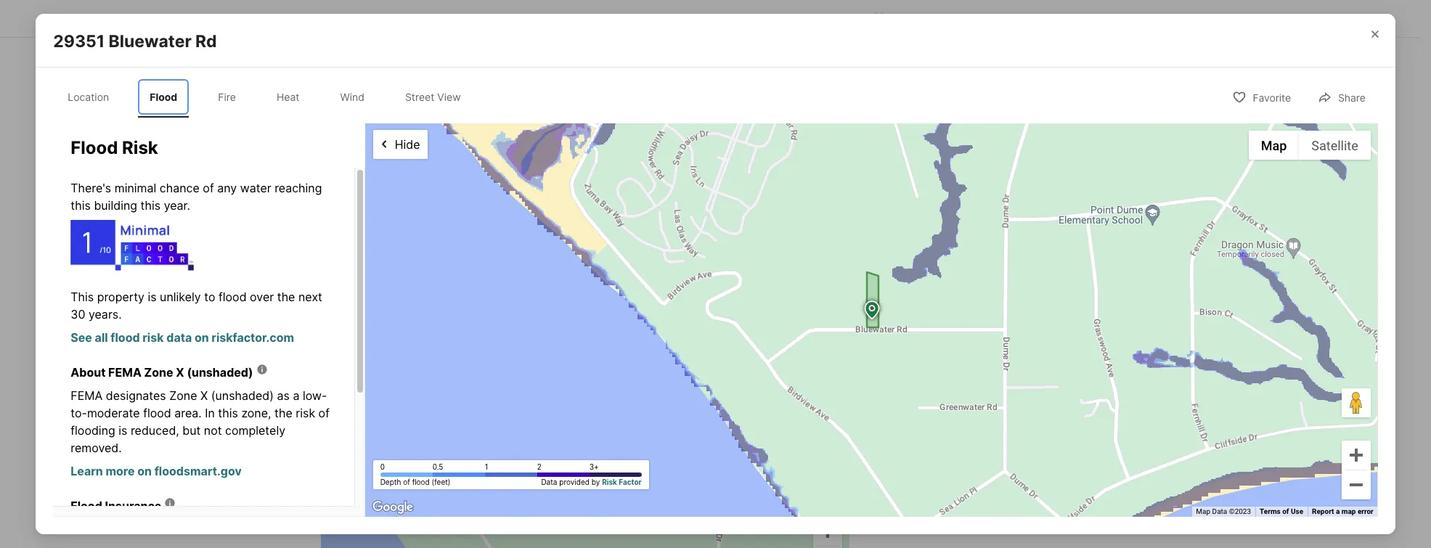 Task type: vqa. For each thing, say whether or not it's contained in the screenshot.
custom
yes



Task type: describe. For each thing, give the bounding box(es) containing it.
this inside "exceptional mid-century modern masterpiece offering a rare blend of classic design and modern luxury. meticulously restored and remodeled, this gated and private circa 1957 architectural seamlessly marries iconic design elements with contemporary finishes, resulting in a residence that exudes timeless sophistication. open-concept floorplan with effortless flow and expansive walls of glass lead to inspired canyon views over an acre of meticulously landscaped grounds. primary suite sanctuary with fireplace and refined ensuite bath. gourmet kitchen with custom cabinetry and top-of-the-line appliances. sun-dappled dining room aerie. private guest house bedroom retreat. sun-soaked gym/pilates studio with panoramic views transforms a workout into an elevated experience. beautiful sparkling pool and spa with underground vault cover. outdoor cold plunge and shower. magical organic herb and vegetable garden set beneath the canopy of an epic eucalyptus tree. spacious decking with outdoor fireplace and bbq for entertaining, dining al fresco, or hanging out under the stars. vast green lawn for play. sonos sound system. a rare, serene oasis with unparalleled amenities, comfort, privacy, and land on cherished pt. dume."
[[617, 74, 637, 88]]

(feet)
[[432, 478, 450, 487]]

overview tab
[[417, 2, 495, 37]]

sq
[[683, 149, 696, 164]]

1 horizontal spatial risk
[[602, 478, 617, 487]]

menu bar inside 29351 bluewater rd dialog
[[1249, 131, 1371, 160]]

of down outdoor
[[496, 231, 507, 245]]

fire tab
[[206, 79, 248, 115]]

risk factor link
[[602, 478, 642, 487]]

via
[[1010, 169, 1023, 180]]

sophistication.
[[505, 109, 584, 123]]

1 vertical spatial data
[[1212, 508, 1227, 516]]

0 horizontal spatial design
[[536, 91, 573, 106]]

exceptional mid-century modern masterpiece offering a rare blend of classic design and modern luxury. meticulously restored and remodeled, this gated and private circa 1957 architectural seamlessly marries iconic design elements with contemporary finishes, resulting in a residence that exudes timeless sophistication. open-concept floorplan with effortless flow and expansive walls of glass lead to inspired canyon views over an acre of meticulously landscaped grounds. primary suite sanctuary with fireplace and refined ensuite bath. gourmet kitchen with custom cabinetry and top-of-the-line appliances. sun-dappled dining room aerie. private guest house bedroom retreat. sun-soaked gym/pilates studio with panoramic views transforms a workout into an elevated experience. beautiful sparkling pool and spa with underground vault cover. outdoor cold plunge and shower. magical organic herb and vegetable garden set beneath the canopy of an epic eucalyptus tree. spacious decking with outdoor fireplace and bbq for entertaining, dining al fresco, or hanging out under the stars. vast green lawn for play. sonos sound system. a rare, serene oasis with unparalleled amenities, comfort, privacy, and land on cherished pt. dume.
[[321, 56, 846, 297]]

30
[[71, 307, 85, 322]]

to inside this property is unlikely to flood over the next 30 years.
[[204, 290, 215, 304]]

lawn
[[321, 266, 346, 280]]

in right built
[[374, 216, 384, 231]]

view inside street view tab
[[437, 91, 461, 103]]

1 horizontal spatial fema
[[108, 365, 141, 380]]

tab list for x-out
[[321, 0, 802, 37]]

available:
[[940, 227, 979, 238]]

29351 bluewater rd
[[53, 31, 217, 51]]

agent for 2.5% buyer's agent fee
[[692, 250, 723, 264]]

297-
[[1028, 265, 1052, 277]]

with up guest in the left of the page
[[364, 161, 388, 176]]

1 horizontal spatial dining
[[739, 161, 772, 176]]

street view tab
[[393, 79, 472, 115]]

agent for toddbaker@coldwellbanker.com ( agent
[[660, 312, 691, 327]]

of down the exudes on the left top
[[434, 126, 445, 141]]

fire
[[218, 91, 236, 103]]

tree.
[[617, 231, 642, 245]]

by inside 29351 bluewater rd dialog
[[592, 478, 600, 487]]

resulting
[[785, 91, 833, 106]]

0 horizontal spatial dining
[[514, 248, 547, 263]]

2 vertical spatial map
[[1196, 508, 1210, 516]]

residential
[[641, 295, 701, 309]]

flood left (feet)
[[412, 478, 430, 487]]

line
[[577, 161, 596, 176]]

with down hanging
[[629, 266, 652, 280]]

0 horizontal spatial views
[[611, 126, 642, 141]]

and left sq
[[649, 144, 670, 158]]

pm
[[1039, 227, 1052, 238]]

map button for map menu bar
[[328, 397, 379, 426]]

magical
[[646, 213, 688, 228]]

canyon
[[568, 126, 607, 141]]

there's minimal chance of any water reaching this building this year.
[[71, 181, 322, 213]]

report
[[1312, 508, 1334, 516]]

grounds.
[[388, 144, 436, 158]]

x-
[[981, 13, 992, 25]]

map
[[1342, 508, 1356, 516]]

next
[[919, 227, 938, 238]]

of left use
[[1282, 508, 1289, 516]]

310-
[[332, 312, 359, 327]]

0 vertical spatial an
[[673, 126, 686, 141]]

see all flood risk data on riskfactor.com
[[71, 331, 294, 345]]

data
[[166, 331, 192, 345]]

garden
[[321, 231, 359, 245]]

flooding
[[71, 424, 115, 438]]

luxury.
[[366, 74, 403, 88]]

4 parking spaces
[[619, 183, 713, 197]]

redfin checked:
[[321, 341, 409, 356]]

street inside tab
[[405, 91, 434, 103]]

beautiful
[[599, 196, 647, 210]]

dume.
[[510, 283, 545, 297]]

pool
[[703, 196, 727, 210]]

with up line
[[572, 144, 595, 158]]

4 saturday
[[1026, 97, 1065, 137]]

1957
[[770, 74, 796, 88]]

vegetable
[[788, 213, 842, 228]]

2 for hours
[[347, 149, 354, 164]]

with up stars.
[[745, 231, 769, 245]]

this left home
[[375, 11, 406, 31]]

share for left 'share' "button"
[[1059, 13, 1087, 25]]

risk inside the "fema designates zone x (unshaded) as a low- to-moderate flood area. in this zone, the risk of flooding is reduced, but not completely removed."
[[296, 406, 315, 421]]

a inside the "fema designates zone x (unshaded) as a low- to-moderate flood area. in this zone, the risk of flooding is reduced, but not completely removed."
[[293, 389, 299, 403]]

and up play.
[[372, 248, 392, 263]]

and up contemporary
[[675, 74, 695, 88]]

acres
[[370, 250, 400, 264]]

0 horizontal spatial for
[[350, 266, 365, 280]]

see all flood risk data on riskfactor.com link
[[71, 331, 294, 345]]

marries
[[457, 91, 498, 106]]

4 for parking
[[619, 183, 626, 197]]

share button inside 29351 bluewater rd dialog
[[1305, 82, 1378, 112]]

meticulously
[[406, 74, 475, 88]]

coldwell
[[550, 295, 597, 309]]

toddbaker@coldwellbanker.com link
[[467, 312, 652, 327]]

property details tab
[[495, 2, 604, 37]]

with down 'finishes,'
[[722, 109, 746, 123]]

and down play.
[[367, 283, 388, 297]]

in
[[205, 406, 215, 421]]

about for about this home
[[321, 11, 371, 31]]

underground
[[321, 213, 391, 228]]

epic
[[527, 231, 550, 245]]

studio
[[666, 178, 700, 193]]

3
[[962, 97, 979, 129]]

to inside "exceptional mid-century modern masterpiece offering a rare blend of classic design and modern luxury. meticulously restored and remodeled, this gated and private circa 1957 architectural seamlessly marries iconic design elements with contemporary finishes, resulting in a residence that exudes timeless sophistication. open-concept floorplan with effortless flow and expansive walls of glass lead to inspired canyon views over an acre of meticulously landscaped grounds. primary suite sanctuary with fireplace and refined ensuite bath. gourmet kitchen with custom cabinetry and top-of-the-line appliances. sun-dappled dining room aerie. private guest house bedroom retreat. sun-soaked gym/pilates studio with panoramic views transforms a workout into an elevated experience. beautiful sparkling pool and spa with underground vault cover. outdoor cold plunge and shower. magical organic herb and vegetable garden set beneath the canopy of an epic eucalyptus tree. spacious decking with outdoor fireplace and bbq for entertaining, dining al fresco, or hanging out under the stars. vast green lawn for play. sonos sound system. a rare, serene oasis with unparalleled amenities, comfort, privacy, and land on cherished pt. dume."
[[507, 126, 518, 141]]

walls
[[403, 126, 431, 141]]

with up 2 thursday
[[912, 64, 937, 78]]

with up concept
[[630, 91, 653, 106]]

vast
[[777, 248, 801, 263]]

this down there's
[[71, 198, 91, 213]]

blend
[[658, 56, 689, 71]]

fema inside the "fema designates zone x (unshaded) as a low- to-moderate flood area. in this zone, the risk of flooding is reduced, but not completely removed."
[[71, 389, 103, 403]]

2 thursday
[[898, 97, 939, 137]]

gated
[[640, 74, 672, 88]]

al
[[550, 248, 560, 263]]

designates
[[106, 389, 166, 403]]

favorite button for share
[[1220, 82, 1303, 112]]

1 horizontal spatial design
[[747, 56, 783, 71]]

map for menu bar containing map
[[1261, 138, 1287, 153]]

or
[[604, 248, 615, 263]]

over inside "exceptional mid-century modern masterpiece offering a rare blend of classic design and modern luxury. meticulously restored and remodeled, this gated and private circa 1957 architectural seamlessly marries iconic design elements with contemporary finishes, resulting in a residence that exudes timeless sophistication. open-concept floorplan with effortless flow and expansive walls of glass lead to inspired canyon views over an acre of meticulously landscaped grounds. primary suite sanctuary with fireplace and refined ensuite bath. gourmet kitchen with custom cabinetry and top-of-the-line appliances. sun-dappled dining room aerie. private guest house bedroom retreat. sun-soaked gym/pilates studio with panoramic views transforms a workout into an elevated experience. beautiful sparkling pool and spa with underground vault cover. outdoor cold plunge and shower. magical organic herb and vegetable garden set beneath the canopy of an epic eucalyptus tree. spacious decking with outdoor fireplace and bbq for entertaining, dining al fresco, or hanging out under the stars. vast green lawn for play. sonos sound system. a rare, serene oasis with unparalleled amenities, comfort, privacy, and land on cherished pt. dume."
[[645, 126, 670, 141]]

meticulously
[[731, 126, 800, 141]]

entertaining,
[[441, 248, 511, 263]]

flood for flood insurance
[[71, 499, 102, 514]]

in left 1966
[[477, 216, 487, 231]]

ask
[[898, 265, 917, 277]]

0 horizontal spatial data
[[541, 478, 557, 487]]

under
[[687, 248, 719, 263]]

gym/pilates
[[598, 178, 662, 193]]

vault
[[395, 213, 421, 228]]

and up eucalyptus
[[576, 213, 597, 228]]

search link
[[337, 11, 401, 28]]

map region for map menu bar
[[174, 258, 918, 548]]

building
[[94, 198, 137, 213]]

area.
[[174, 406, 202, 421]]

(424)
[[997, 265, 1025, 277]]

this property is unlikely to flood over the next 30 years.
[[71, 290, 322, 322]]

property
[[511, 13, 553, 26]]

refined
[[673, 144, 712, 158]]

street inside button
[[692, 403, 715, 413]]

open-
[[588, 109, 623, 123]]

the down cover.
[[432, 231, 450, 245]]

share for 'share' "button" within 29351 bluewater rd dialog
[[1338, 92, 1365, 104]]

map for map menu bar
[[341, 404, 366, 419]]

house
[[397, 178, 430, 193]]

canopy
[[453, 231, 493, 245]]

0 horizontal spatial an
[[465, 196, 478, 210]]

google image
[[369, 498, 417, 517]]

tour for tour with a redfin premier agent
[[884, 64, 910, 78]]

built
[[347, 216, 371, 231]]

(unshaded) for fema designates zone x (unshaded) as a low- to-moderate flood area. in this zone, the risk of flooding is reduced, but not completely removed.
[[211, 389, 274, 403]]

spaces
[[673, 183, 713, 197]]

and up landscaped
[[321, 126, 341, 141]]

a
[[517, 266, 525, 280]]

removed.
[[71, 441, 122, 455]]

redfin for on
[[409, 149, 444, 164]]

completely
[[225, 424, 285, 438]]

in inside "exceptional mid-century modern masterpiece offering a rare blend of classic design and modern luxury. meticulously restored and remodeled, this gated and private circa 1957 architectural seamlessly marries iconic design elements with contemporary finishes, resulting in a residence that exudes timeless sophistication. open-concept floorplan with effortless flow and expansive walls of glass lead to inspired canyon views over an acre of meticulously landscaped grounds. primary suite sanctuary with fireplace and refined ensuite bath. gourmet kitchen with custom cabinetry and top-of-the-line appliances. sun-dappled dining room aerie. private guest house bedroom retreat. sun-soaked gym/pilates studio with panoramic views transforms a workout into an elevated experience. beautiful sparkling pool and spa with underground vault cover. outdoor cold plunge and shower. magical organic herb and vegetable garden set beneath the canopy of an epic eucalyptus tree. spacious decking with outdoor fireplace and bbq for entertaining, dining al fresco, or hanging out under the stars. vast green lawn for play. sonos sound system. a rare, serene oasis with unparalleled amenities, comfort, privacy, and land on cherished pt. dume."
[[836, 91, 846, 106]]

factor
[[619, 478, 642, 487]]

outdoor
[[461, 213, 506, 228]]

panoramic
[[729, 178, 787, 193]]

depth
[[380, 478, 401, 487]]

in left person
[[918, 169, 927, 180]]

riskfactor.com
[[212, 331, 294, 345]]

0 horizontal spatial by
[[358, 295, 371, 309]]

finishes,
[[737, 91, 782, 106]]

schools tab
[[720, 2, 791, 37]]

map menu bar
[[328, 397, 450, 426]]

built in 1957, renovated in 1966
[[347, 216, 517, 231]]

0 horizontal spatial risk
[[143, 331, 164, 345]]

of right depth
[[403, 478, 410, 487]]

redfin for a
[[949, 64, 986, 78]]

learn more on floodsmart.gov
[[71, 464, 242, 479]]

about for about fema zone x (unshaded)
[[71, 365, 106, 380]]

dappled
[[691, 161, 735, 176]]



Task type: locate. For each thing, give the bounding box(es) containing it.
residence
[[331, 109, 384, 123]]

1 vertical spatial street
[[692, 403, 715, 413]]

1966
[[490, 216, 517, 231]]

herb
[[736, 213, 761, 228]]

2 left hours
[[347, 149, 354, 164]]

fireplace up appliances.
[[599, 144, 646, 158]]

see
[[71, 331, 92, 345]]

views down concept
[[611, 126, 642, 141]]

1475
[[385, 312, 413, 327]]

0 vertical spatial view
[[437, 91, 461, 103]]

tour left via
[[985, 169, 1008, 180]]

about up exceptional
[[321, 11, 371, 31]]

flood inside this property is unlikely to flood over the next 30 years.
[[219, 290, 247, 304]]

0 horizontal spatial view
[[437, 91, 461, 103]]

redfin down walls
[[409, 149, 444, 164]]

view down meticulously
[[437, 91, 461, 103]]

the inside this property is unlikely to flood over the next 30 years.
[[277, 290, 295, 304]]

1 vertical spatial map button
[[328, 397, 379, 426]]

tab list containing location
[[53, 76, 487, 118]]

about inside 29351 bluewater rd dialog
[[71, 365, 106, 380]]

over up riskfactor.com
[[250, 290, 274, 304]]

x up in
[[200, 389, 208, 403]]

0 vertical spatial is
[[148, 290, 157, 304]]

year.
[[164, 198, 190, 213]]

1 vertical spatial views
[[790, 178, 822, 193]]

exceptional
[[321, 56, 384, 71]]

terms of use link
[[1260, 508, 1303, 516]]

amenities,
[[726, 266, 782, 280]]

risk left factor
[[602, 478, 617, 487]]

1 vertical spatial redfin
[[409, 149, 444, 164]]

1 vertical spatial map
[[341, 404, 366, 419]]

and up 1957
[[787, 56, 807, 71]]

flood up there's
[[71, 137, 118, 159]]

and down suite
[[490, 161, 510, 176]]

0 vertical spatial design
[[747, 56, 783, 71]]

0 horizontal spatial about
[[71, 365, 106, 380]]

1 horizontal spatial by
[[592, 478, 600, 487]]

rare,
[[529, 266, 554, 280]]

1 horizontal spatial agent
[[692, 250, 723, 264]]

sun- up studio
[[664, 161, 691, 176]]

this down rare
[[617, 74, 637, 88]]

on
[[392, 149, 405, 164], [417, 283, 431, 297], [194, 331, 209, 345], [137, 464, 152, 479]]

sun-
[[664, 161, 691, 176], [529, 178, 555, 193]]

1 vertical spatial to
[[204, 290, 215, 304]]

29351 bluewater rd dialog
[[36, 14, 1395, 548]]

has
[[619, 216, 640, 231]]

2 horizontal spatial agent
[[1036, 64, 1069, 78]]

favorite inside 29351 bluewater rd dialog
[[1253, 92, 1291, 104]]

more
[[106, 464, 135, 479]]

0 vertical spatial map
[[1261, 138, 1287, 153]]

dining up panoramic
[[739, 161, 772, 176]]

and down masterpiece
[[528, 74, 548, 88]]

share
[[1059, 13, 1087, 25], [1338, 92, 1365, 104]]

experience.
[[532, 196, 596, 210]]

x
[[176, 365, 184, 380], [200, 389, 208, 403]]

bath.
[[758, 144, 787, 158]]

0 horizontal spatial fema
[[71, 389, 103, 403]]

satellite button
[[1299, 131, 1371, 160]]

is inside the "fema designates zone x (unshaded) as a low- to-moderate flood area. in this zone, the risk of flooding is reduced, but not completely removed."
[[119, 424, 127, 438]]

2 vertical spatial an
[[511, 231, 524, 245]]

1 vertical spatial tab list
[[53, 76, 487, 118]]

(424) 297-5618
[[997, 265, 1076, 277]]

this down the minimal on the left of page
[[141, 198, 161, 213]]

offering
[[577, 56, 620, 71]]

favorite for share
[[1253, 92, 1291, 104]]

1 vertical spatial favorite button
[[1220, 82, 1303, 112]]

with right spa on the right of page
[[777, 196, 801, 210]]

map button right low-
[[328, 397, 379, 426]]

1 horizontal spatial favorite
[[1253, 92, 1291, 104]]

for down 1.14
[[350, 266, 365, 280]]

0 horizontal spatial map
[[341, 404, 366, 419]]

street view down meticulously
[[405, 91, 461, 103]]

to-
[[71, 406, 87, 421]]

expansive
[[345, 126, 400, 141]]

0 vertical spatial street view
[[405, 91, 461, 103]]

1 horizontal spatial map
[[1196, 508, 1210, 516]]

of inside there's minimal chance of any water reaching this building this year.
[[203, 181, 214, 196]]

ft
[[699, 149, 708, 164]]

0 horizontal spatial is
[[119, 424, 127, 438]]

share button up satellite
[[1305, 82, 1378, 112]]

1
[[485, 463, 488, 471]]

next
[[298, 290, 322, 304]]

zone inside the "fema designates zone x (unshaded) as a low- to-moderate flood area. in this zone, the risk of flooding is reduced, but not completely removed."
[[169, 389, 197, 403]]

2 vertical spatial redfin
[[321, 341, 356, 356]]

x down the data
[[176, 365, 184, 380]]

1 vertical spatial 2
[[347, 149, 354, 164]]

1 vertical spatial view
[[717, 403, 735, 413]]

0 vertical spatial street
[[405, 91, 434, 103]]

tab list inside 29351 bluewater rd dialog
[[53, 76, 487, 118]]

coldwell banker residential brokerage 310-801-1475
[[332, 295, 761, 327]]

tour for tour via video chat
[[985, 169, 1008, 180]]

0 horizontal spatial share button
[[1027, 3, 1099, 33]]

menu bar
[[1249, 131, 1371, 160]]

0 horizontal spatial favorite button
[[859, 3, 943, 33]]

agent down decking
[[692, 250, 723, 264]]

property
[[97, 290, 144, 304]]

workout
[[393, 196, 438, 210]]

cherished
[[434, 283, 488, 297]]

redfin up 3
[[949, 64, 986, 78]]

1 horizontal spatial 2
[[537, 463, 541, 471]]

0 vertical spatial risk
[[143, 331, 164, 345]]

map down redfin checked:
[[341, 404, 366, 419]]

1 vertical spatial street view
[[692, 403, 735, 413]]

listed by
[[321, 295, 374, 309]]

fema up to-
[[71, 389, 103, 403]]

masterpiece
[[506, 56, 574, 71]]

1 horizontal spatial risk
[[296, 406, 315, 421]]

single-family
[[347, 183, 419, 197]]

1 horizontal spatial data
[[1212, 508, 1227, 516]]

1 horizontal spatial an
[[511, 231, 524, 245]]

map region inside 29351 bluewater rd dialog
[[275, 87, 1390, 548]]

0 vertical spatial risk
[[122, 137, 158, 159]]

views down aerie.
[[790, 178, 822, 193]]

29351 bluewater rd element
[[53, 14, 234, 52]]

data left ©2023
[[1212, 508, 1227, 516]]

0 vertical spatial about
[[321, 11, 371, 31]]

1 vertical spatial agent
[[692, 250, 723, 264]]

the inside the "fema designates zone x (unshaded) as a low- to-moderate flood area. in this zone, the risk of flooding is reduced, but not completely removed."
[[274, 406, 292, 421]]

on inside "exceptional mid-century modern masterpiece offering a rare blend of classic design and modern luxury. meticulously restored and remodeled, this gated and private circa 1957 architectural seamlessly marries iconic design elements with contemporary finishes, resulting in a residence that exudes timeless sophistication. open-concept floorplan with effortless flow and expansive walls of glass lead to inspired canyon views over an acre of meticulously landscaped grounds. primary suite sanctuary with fireplace and refined ensuite bath. gourmet kitchen with custom cabinetry and top-of-the-line appliances. sun-dappled dining room aerie. private guest house bedroom retreat. sun-soaked gym/pilates studio with panoramic views transforms a workout into an elevated experience. beautiful sparkling pool and spa with underground vault cover. outdoor cold plunge and shower. magical organic herb and vegetable garden set beneath the canopy of an epic eucalyptus tree. spacious decking with outdoor fireplace and bbq for entertaining, dining al fresco, or hanging out under the stars. vast green lawn for play. sonos sound system. a rare, serene oasis with unparalleled amenities, comfort, privacy, and land on cherished pt. dume."
[[417, 283, 431, 297]]

2 vertical spatial 2
[[537, 463, 541, 471]]

tour for tour in person
[[894, 169, 917, 180]]

2 vertical spatial flood
[[71, 499, 102, 514]]

1 horizontal spatial to
[[507, 126, 518, 141]]

risk left the data
[[143, 331, 164, 345]]

1 vertical spatial sun-
[[529, 178, 555, 193]]

but
[[182, 424, 201, 438]]

organic
[[692, 213, 732, 228]]

location tab
[[56, 79, 121, 115]]

tour left person
[[894, 169, 917, 180]]

that
[[388, 109, 410, 123]]

0 vertical spatial tab list
[[321, 0, 802, 37]]

flood for flood risk
[[71, 137, 118, 159]]

sanctuary
[[514, 144, 569, 158]]

risk
[[143, 331, 164, 345], [296, 406, 315, 421]]

4 down appliances.
[[619, 183, 626, 197]]

0 vertical spatial dining
[[739, 161, 772, 176]]

street up the exudes on the left top
[[405, 91, 434, 103]]

redfin
[[949, 64, 986, 78], [409, 149, 444, 164], [321, 341, 356, 356]]

1 vertical spatial 4
[[619, 183, 626, 197]]

redfin down 310-
[[321, 341, 356, 356]]

1 vertical spatial is
[[119, 424, 127, 438]]

0 vertical spatial to
[[507, 126, 518, 141]]

favorite for x-out
[[892, 13, 930, 25]]

data
[[541, 478, 557, 487], [1212, 508, 1227, 516]]

agent right premier
[[1036, 64, 1069, 78]]

list box
[[884, 159, 1088, 191]]

flood inside tab
[[150, 91, 177, 103]]

tab list containing search
[[321, 0, 802, 37]]

map button left satellite
[[1249, 131, 1299, 160]]

x for designates
[[200, 389, 208, 403]]

1 vertical spatial for
[[350, 266, 365, 280]]

play.
[[368, 266, 394, 280]]

tour up 2 thursday
[[884, 64, 910, 78]]

map button inside 29351 bluewater rd dialog
[[1249, 131, 1299, 160]]

is left unlikely
[[148, 290, 157, 304]]

0 vertical spatial 2
[[898, 97, 915, 129]]

2.5%
[[619, 250, 645, 264]]

0 vertical spatial favorite button
[[859, 3, 943, 33]]

cabinetry
[[435, 161, 487, 176]]

0 vertical spatial for
[[423, 248, 438, 263]]

data provided by risk factor
[[541, 478, 642, 487]]

privacy,
[[321, 283, 364, 297]]

terms
[[1260, 508, 1281, 516]]

buyer's agent fee link
[[648, 250, 744, 264]]

1 horizontal spatial fireplace
[[599, 144, 646, 158]]

2 inside 2 thursday
[[898, 97, 915, 129]]

over down concept
[[645, 126, 670, 141]]

elevated
[[482, 196, 529, 210]]

map left ©2023
[[1196, 508, 1210, 516]]

0 vertical spatial agent
[[1036, 64, 1069, 78]]

in right resulting
[[836, 91, 846, 106]]

design up the circa
[[747, 56, 783, 71]]

learn
[[71, 464, 103, 479]]

1 horizontal spatial 4
[[1026, 97, 1043, 129]]

is inside this property is unlikely to flood over the next 30 years.
[[148, 290, 157, 304]]

sale & tax history tab
[[604, 2, 720, 37]]

zone
[[144, 365, 173, 380], [169, 389, 197, 403]]

is
[[148, 290, 157, 304], [119, 424, 127, 438]]

0 vertical spatial fireplace
[[599, 144, 646, 158]]

timeless
[[456, 109, 501, 123]]

a
[[623, 56, 630, 71], [940, 64, 947, 78], [321, 109, 327, 123], [383, 196, 390, 210], [919, 265, 925, 277], [293, 389, 299, 403], [1336, 508, 1340, 516]]

1 vertical spatial share button
[[1305, 82, 1378, 112]]

risk down low-
[[296, 406, 315, 421]]

the down as
[[274, 406, 292, 421]]

to right lead
[[507, 126, 518, 141]]

1 horizontal spatial about
[[321, 11, 371, 31]]

years.
[[89, 307, 122, 322]]

2 horizontal spatial 2
[[898, 97, 915, 129]]

1 vertical spatial flood
[[71, 137, 118, 159]]

0 vertical spatial fema
[[108, 365, 141, 380]]

1 vertical spatial over
[[250, 290, 274, 304]]

1 vertical spatial design
[[536, 91, 573, 106]]

zone for designates
[[169, 389, 197, 403]]

1 vertical spatial risk
[[602, 478, 617, 487]]

is down the moderate
[[119, 424, 127, 438]]

and up herb
[[730, 196, 751, 210]]

0 horizontal spatial map button
[[328, 397, 379, 426]]

0
[[380, 463, 385, 471]]

architectural
[[321, 91, 390, 106]]

list box containing tour in person
[[884, 159, 1088, 191]]

design up the sophistication. on the left of page
[[536, 91, 573, 106]]

1 horizontal spatial sun-
[[664, 161, 691, 176]]

glass
[[448, 126, 477, 141]]

of down low-
[[318, 406, 330, 421]]

map data ©2023
[[1196, 508, 1251, 516]]

renovated
[[419, 216, 474, 231]]

(unshaded) inside the "fema designates zone x (unshaded) as a low- to-moderate flood area. in this zone, the risk of flooding is reduced, but not completely removed."
[[211, 389, 274, 403]]

by up 801-
[[358, 295, 371, 309]]

0 horizontal spatial fireplace
[[321, 248, 368, 263]]

of left any
[[203, 181, 214, 196]]

tab list
[[321, 0, 802, 37], [53, 76, 487, 118]]

map inside button
[[341, 404, 366, 419]]

0 horizontal spatial agent
[[660, 312, 691, 327]]

for right bbq in the top of the page
[[423, 248, 438, 263]]

risk up the minimal on the left of page
[[122, 137, 158, 159]]

kitchen
[[321, 161, 361, 176]]

0 horizontal spatial to
[[204, 290, 215, 304]]

saturday
[[1026, 128, 1065, 137]]

x for fema
[[176, 365, 184, 380]]

flood tab
[[138, 79, 189, 115]]

of inside the "fema designates zone x (unshaded) as a low- to-moderate flood area. in this zone, the risk of flooding is reduced, but not completely removed."
[[318, 406, 330, 421]]

inspired
[[521, 126, 565, 141]]

an up refined
[[673, 126, 686, 141]]

0 vertical spatial share
[[1059, 13, 1087, 25]]

flood inside the "fema designates zone x (unshaded) as a low- to-moderate flood area. in this zone, the risk of flooding is reduced, but not completely removed."
[[143, 406, 171, 421]]

view inside street view button
[[717, 403, 735, 413]]

source:
[[613, 341, 655, 356]]

primary
[[439, 144, 481, 158]]

x-out
[[981, 13, 1009, 25]]

favorite button
[[859, 3, 943, 33], [1220, 82, 1303, 112]]

0 vertical spatial over
[[645, 126, 670, 141]]

flood right all
[[111, 331, 140, 345]]

this right in
[[218, 406, 238, 421]]

dining down epic
[[514, 248, 547, 263]]

favorite button for x-out
[[859, 3, 943, 33]]

fema up designates
[[108, 365, 141, 380]]

0 vertical spatial sun-
[[664, 161, 691, 176]]

heat tab
[[265, 79, 311, 115]]

1 horizontal spatial views
[[790, 178, 822, 193]]

an right into
[[465, 196, 478, 210]]

map button inside button
[[328, 397, 379, 426]]

2 for thursday
[[898, 97, 915, 129]]

contemporary
[[656, 91, 733, 106]]

of right acre
[[717, 126, 728, 141]]

zone for fema
[[144, 365, 173, 380]]

&
[[644, 13, 650, 26]]

next image
[[1070, 101, 1093, 124]]

room
[[775, 161, 803, 176]]

street view inside street view tab
[[405, 91, 461, 103]]

1 horizontal spatial view
[[717, 403, 735, 413]]

2 vertical spatial agent
[[660, 312, 691, 327]]

1 vertical spatial an
[[465, 196, 478, 210]]

0 vertical spatial zone
[[144, 365, 173, 380]]

1 horizontal spatial map button
[[1249, 131, 1299, 160]]

map button for menu bar containing map
[[1249, 131, 1299, 160]]

view left directions button
[[717, 403, 735, 413]]

2 inside dialog
[[537, 463, 541, 471]]

2 horizontal spatial map
[[1261, 138, 1287, 153]]

street view inside street view button
[[692, 403, 735, 413]]

2:00
[[1018, 227, 1037, 238]]

0 horizontal spatial redfin
[[321, 341, 356, 356]]

wind tab
[[328, 79, 376, 115]]

0 vertical spatial flood
[[150, 91, 177, 103]]

data left provided
[[541, 478, 557, 487]]

tab list for share
[[53, 76, 487, 118]]

of right blend on the top left
[[692, 56, 703, 71]]

satellite
[[1311, 138, 1358, 153]]

the down decking
[[722, 248, 740, 263]]

share inside 29351 bluewater rd dialog
[[1338, 92, 1365, 104]]

wind
[[340, 91, 364, 103]]

design
[[747, 56, 783, 71], [536, 91, 573, 106]]

map left satellite
[[1261, 138, 1287, 153]]

flood down learn
[[71, 499, 102, 514]]

and down spa on the right of page
[[764, 213, 785, 228]]

street down the themls
[[692, 403, 715, 413]]

menu bar containing map
[[1249, 131, 1371, 160]]

by down '3+' at the left bottom
[[592, 478, 600, 487]]

0 horizontal spatial risk
[[122, 137, 158, 159]]

with up pool
[[703, 178, 726, 193]]

brokerage
[[705, 295, 761, 309]]

agent down residential
[[660, 312, 691, 327]]

None button
[[892, 81, 951, 144], [956, 82, 1015, 143], [1021, 82, 1079, 143], [892, 81, 951, 144], [956, 82, 1015, 143], [1021, 82, 1079, 143]]

gourmet
[[790, 144, 838, 158]]

0 horizontal spatial over
[[250, 290, 274, 304]]

flood up reduced,
[[143, 406, 171, 421]]

decking
[[699, 231, 742, 245]]

map region for menu bar containing map
[[275, 87, 1390, 548]]

(unshaded) up "zone,"
[[211, 389, 274, 403]]

1 horizontal spatial for
[[423, 248, 438, 263]]

over inside this property is unlikely to flood over the next 30 years.
[[250, 290, 274, 304]]

1 horizontal spatial share
[[1338, 92, 1365, 104]]

0 vertical spatial map button
[[1249, 131, 1299, 160]]

(unshaded) for about fema zone x (unshaded)
[[187, 365, 253, 380]]

map button
[[174, 258, 918, 548]]

lead
[[480, 126, 503, 141]]

zone up area.
[[169, 389, 197, 403]]

this inside the "fema designates zone x (unshaded) as a low- to-moderate flood area. in this zone, the risk of flooding is reduced, but not completely removed."
[[218, 406, 238, 421]]

4 inside "4 saturday"
[[1026, 97, 1043, 129]]

0 vertical spatial x
[[176, 365, 184, 380]]

exudes
[[413, 109, 453, 123]]

for
[[423, 248, 438, 263], [350, 266, 365, 280]]

flood for flood
[[150, 91, 177, 103]]

4 left next icon
[[1026, 97, 1043, 129]]

801-
[[359, 312, 385, 327]]

x inside the "fema designates zone x (unshaded) as a low- to-moderate flood area. in this zone, the risk of flooding is reduced, but not completely removed."
[[200, 389, 208, 403]]

(424) 297-5618 link
[[997, 265, 1076, 277]]

1 vertical spatial zone
[[169, 389, 197, 403]]

0 horizontal spatial favorite
[[892, 13, 930, 25]]

map region
[[275, 87, 1390, 548], [174, 258, 918, 548]]

has a/c
[[619, 216, 664, 231]]

about down see
[[71, 365, 106, 380]]

2 left 3
[[898, 97, 915, 129]]

0 vertical spatial 4
[[1026, 97, 1043, 129]]

custom
[[391, 161, 432, 176]]

4 for saturday
[[1026, 97, 1043, 129]]

share button right out
[[1027, 3, 1099, 33]]



